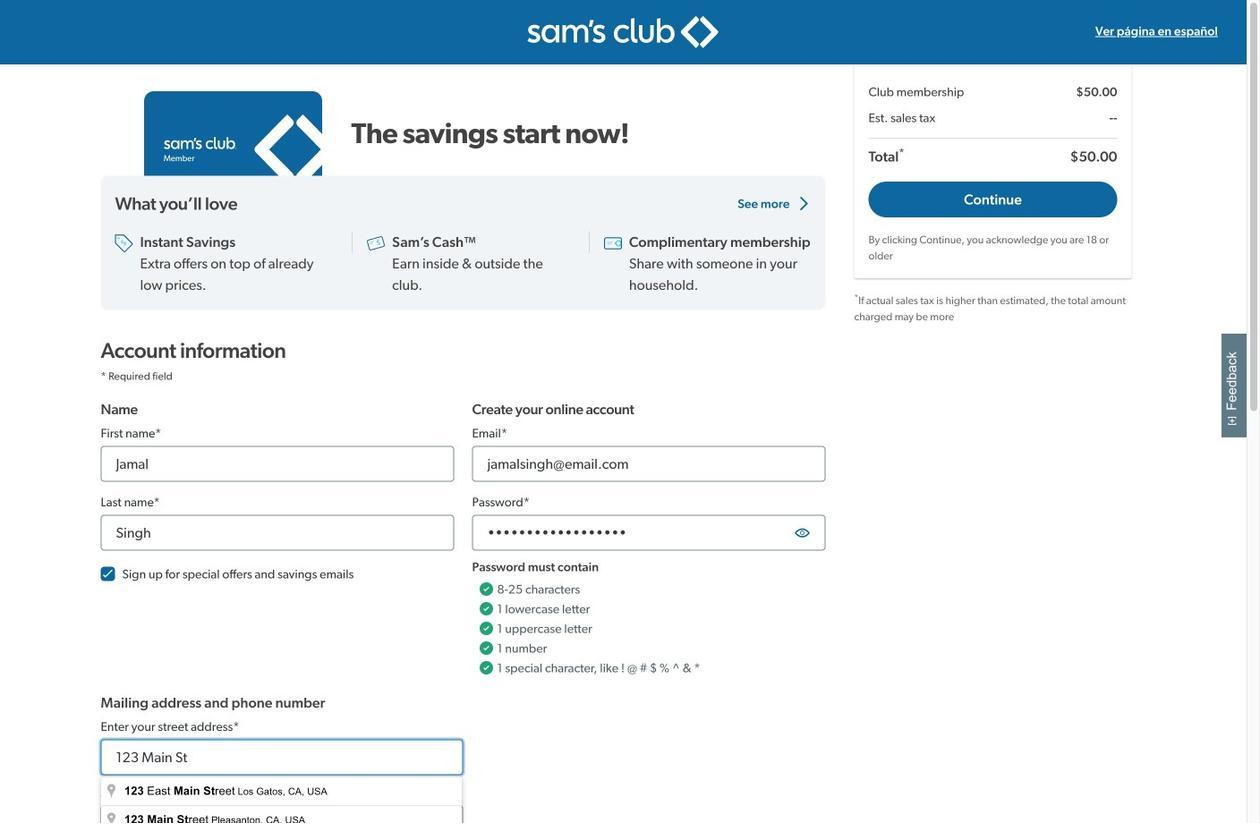 Task type: describe. For each thing, give the bounding box(es) containing it.
checked image
[[101, 567, 115, 581]]

1 marker image from the top
[[105, 783, 118, 801]]

Apt, suite, bldg, c/o (optional). No PO Boxes. Military addresses OK. text field
[[101, 805, 463, 823]]



Task type: locate. For each thing, give the bounding box(es) containing it.
0 vertical spatial marker image
[[105, 783, 118, 801]]

None text field
[[101, 446, 454, 482]]

None email field
[[472, 446, 826, 482]]

show membership benefits image
[[797, 196, 811, 211]]

you shopping cart region
[[854, 64, 1132, 278]]

None text field
[[101, 515, 454, 551], [101, 740, 463, 775], [101, 515, 454, 551], [101, 740, 463, 775]]

show password image
[[793, 524, 811, 542]]

cart items element
[[869, 79, 1117, 127]]

2 marker image from the top
[[105, 812, 118, 823]]

None password field
[[472, 515, 826, 551]]

1 vertical spatial marker image
[[105, 812, 118, 823]]

marker image
[[105, 783, 118, 801], [105, 812, 118, 823]]



